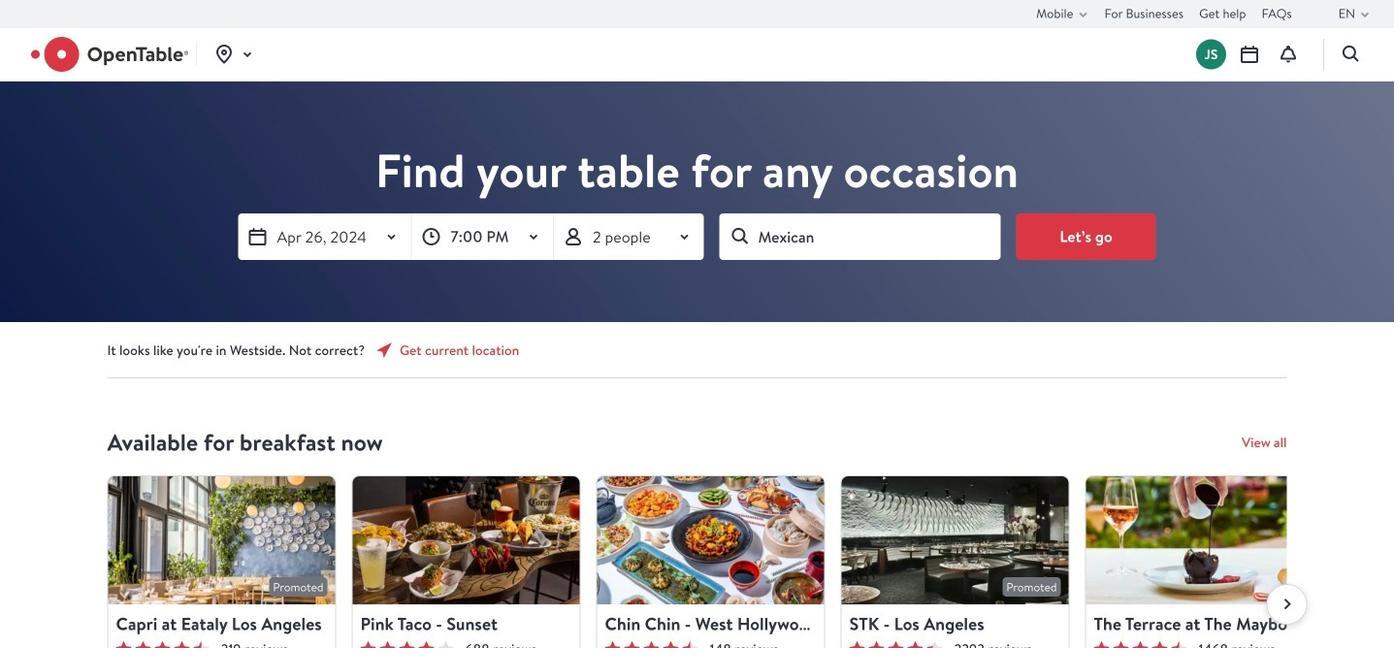 Task type: describe. For each thing, give the bounding box(es) containing it.
a photo of chin chin - west hollywood restaurant image
[[597, 476, 824, 604]]

a photo of the terrace at the maybourne beverly hills restaurant image
[[1086, 476, 1313, 604]]

4 stars image
[[360, 641, 454, 648]]

4.4 stars image
[[116, 641, 209, 648]]



Task type: vqa. For each thing, say whether or not it's contained in the screenshot.
award
no



Task type: locate. For each thing, give the bounding box(es) containing it.
opentable logo image
[[31, 37, 188, 72]]

4.5 stars image
[[605, 641, 698, 648]]

None field
[[719, 213, 1001, 260]]

4.2 stars image
[[849, 641, 943, 648]]

a photo of capri at eataly los angeles restaurant image
[[108, 476, 335, 604]]

a photo of stk - los angeles restaurant image
[[842, 476, 1069, 604]]

a photo of pink taco - sunset restaurant image
[[353, 476, 580, 604]]

4.6 stars image
[[1094, 641, 1187, 648]]

Please input a Location, Restaurant or Cuisine field
[[719, 213, 1001, 260]]



